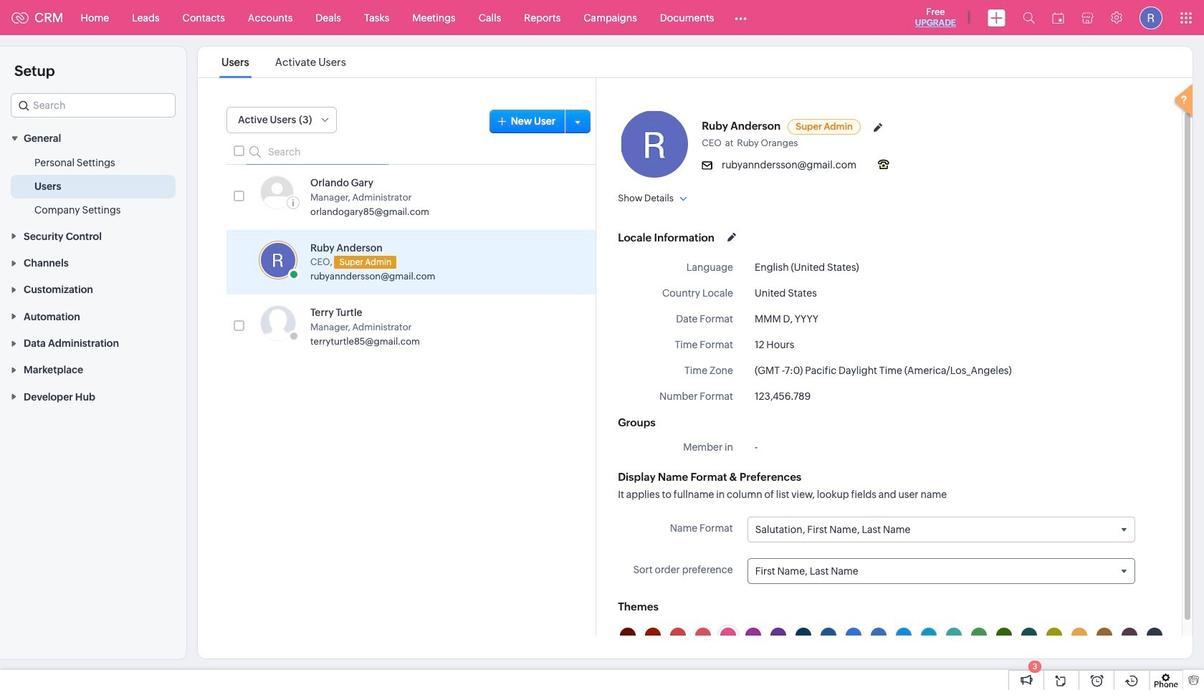 Task type: describe. For each thing, give the bounding box(es) containing it.
Other Modules field
[[726, 6, 757, 29]]

logo image
[[11, 12, 29, 23]]

not confirmed image
[[285, 195, 302, 212]]

search image
[[1023, 11, 1035, 24]]

search element
[[1015, 0, 1044, 35]]



Task type: vqa. For each thing, say whether or not it's contained in the screenshot.
Not Confirmed icon
yes



Task type: locate. For each thing, give the bounding box(es) containing it.
calendar image
[[1053, 12, 1065, 23]]

None field
[[11, 93, 176, 118], [748, 518, 1135, 542], [748, 559, 1135, 584], [748, 518, 1135, 542], [748, 559, 1135, 584]]

list
[[209, 47, 359, 77]]

profile image
[[1140, 6, 1163, 29]]

Search text field
[[246, 139, 389, 165]]

none field search
[[11, 93, 176, 118]]

profile element
[[1132, 0, 1172, 35]]

create menu element
[[980, 0, 1015, 35]]

Search text field
[[11, 94, 175, 117]]

region
[[0, 152, 186, 223]]

create menu image
[[988, 9, 1006, 26]]



